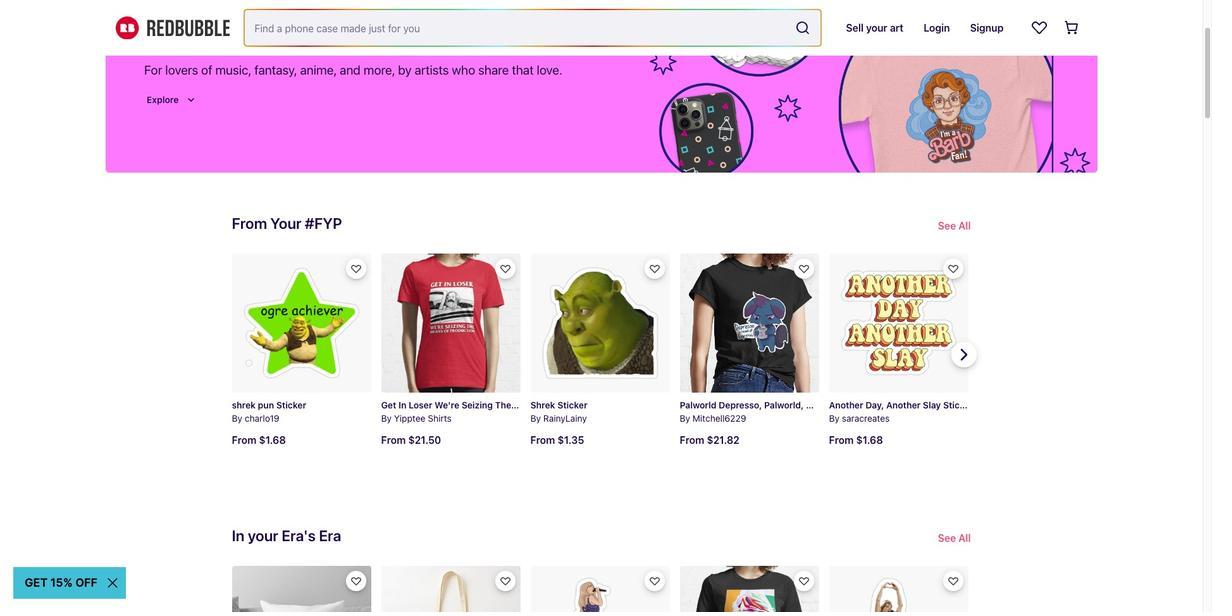 Task type: vqa. For each thing, say whether or not it's contained in the screenshot.


Task type: locate. For each thing, give the bounding box(es) containing it.
love.
[[537, 63, 563, 77]]

2 $1.68 from the left
[[856, 434, 883, 446]]

1 horizontal spatial palworld
[[806, 400, 843, 411]]

2 another from the left
[[886, 400, 921, 411]]

palworld left "meme"
[[806, 400, 843, 411]]

palworld up mitchell6229
[[680, 400, 717, 411]]

2 by from the left
[[381, 413, 392, 424]]

0 horizontal spatial sticker
[[276, 400, 306, 411]]

3 sticker from the left
[[943, 400, 973, 411]]

by inside palworld depresso, palworld, palworld meme classic t-shirt by mitchell6229
[[680, 413, 690, 424]]

1 horizontal spatial from $1.68
[[829, 434, 883, 446]]

from left $21.82
[[680, 434, 704, 446]]

from for by charlo19
[[232, 434, 256, 446]]

from $1.68 down saracreates
[[829, 434, 883, 446]]

for
[[144, 63, 162, 77]]

4 by from the left
[[680, 413, 690, 424]]

another
[[829, 400, 863, 411], [886, 400, 921, 411]]

shrek
[[531, 400, 555, 411]]

3 by from the left
[[531, 413, 541, 424]]

and
[[340, 63, 361, 77]]

redbubble logo image
[[115, 16, 229, 39]]

designs
[[269, 22, 353, 49]]

1 palworld from the left
[[680, 400, 717, 411]]

1 horizontal spatial another
[[886, 400, 921, 411]]

$1.35
[[558, 434, 584, 446]]

5 by from the left
[[829, 413, 840, 424]]

for lovers of music, fantasy, anime, and more, by artists who share that love.
[[144, 63, 563, 77]]

palworld,
[[764, 400, 804, 411]]

from down charlo19
[[232, 434, 256, 446]]

by yipptee shirts
[[381, 413, 452, 424]]

sticker inside another day, another slay sticker by saracreates
[[943, 400, 973, 411]]

pop culture designs
[[144, 22, 353, 49]]

shirts
[[428, 413, 452, 424]]

shrek
[[232, 400, 256, 411]]

who
[[452, 63, 475, 77]]

from $1.68 for by charlo19
[[232, 434, 286, 446]]

from down yipptee on the left bottom of the page
[[381, 434, 406, 446]]

another left slay
[[886, 400, 921, 411]]

your
[[270, 214, 302, 232]]

era's
[[282, 527, 316, 545]]

1 by from the left
[[232, 413, 242, 424]]

palworld
[[680, 400, 717, 411], [806, 400, 843, 411]]

0 horizontal spatial palworld
[[680, 400, 717, 411]]

$1.68 down saracreates
[[856, 434, 883, 446]]

another up saracreates
[[829, 400, 863, 411]]

2 palworld from the left
[[806, 400, 843, 411]]

from $1.68 down charlo19
[[232, 434, 286, 446]]

2 from $1.68 from the left
[[829, 434, 883, 446]]

palworld depresso, palworld, palworld meme classic t-shirt by mitchell6229
[[680, 400, 936, 424]]

1 horizontal spatial sticker
[[558, 400, 588, 411]]

1 horizontal spatial $1.68
[[856, 434, 883, 446]]

in
[[232, 527, 245, 545]]

1 sticker from the left
[[276, 400, 306, 411]]

from $1.68
[[232, 434, 286, 446], [829, 434, 883, 446]]

0 horizontal spatial another
[[829, 400, 863, 411]]

sticker up rainylainy
[[558, 400, 588, 411]]

from your #fyp
[[232, 214, 342, 232]]

by
[[232, 413, 242, 424], [381, 413, 392, 424], [531, 413, 541, 424], [680, 413, 690, 424], [829, 413, 840, 424]]

sticker right slay
[[943, 400, 973, 411]]

sticker inside the shrek pun sticker by charlo19
[[276, 400, 306, 411]]

from down saracreates
[[829, 434, 854, 446]]

era
[[319, 527, 341, 545]]

0 horizontal spatial from $1.68
[[232, 434, 286, 446]]

0 horizontal spatial $1.68
[[259, 434, 286, 446]]

1 from $1.68 from the left
[[232, 434, 286, 446]]

Search term search field
[[245, 10, 790, 46]]

2 sticker from the left
[[558, 400, 588, 411]]

$1.68
[[259, 434, 286, 446], [856, 434, 883, 446]]

from
[[232, 214, 267, 232], [232, 434, 256, 446], [381, 434, 406, 446], [531, 434, 555, 446], [680, 434, 704, 446], [829, 434, 854, 446]]

from for by saracreates
[[829, 434, 854, 446]]

None field
[[245, 10, 821, 46]]

sticker right pun
[[276, 400, 306, 411]]

sticker
[[276, 400, 306, 411], [558, 400, 588, 411], [943, 400, 973, 411]]

2 horizontal spatial sticker
[[943, 400, 973, 411]]

$1.68 down charlo19
[[259, 434, 286, 446]]

1 $1.68 from the left
[[259, 434, 286, 446]]

classic
[[873, 400, 904, 411]]

more,
[[364, 63, 395, 77]]

by inside the shrek pun sticker by charlo19
[[232, 413, 242, 424]]

from left $1.35 on the left of the page
[[531, 434, 555, 446]]

by inside another day, another slay sticker by saracreates
[[829, 413, 840, 424]]



Task type: describe. For each thing, give the bounding box(es) containing it.
from for by mitchell6229
[[680, 434, 704, 446]]

$21.50
[[408, 434, 441, 446]]

by inside shrek sticker by rainylainy
[[531, 413, 541, 424]]

another day, another slay sticker by saracreates
[[829, 400, 973, 424]]

meme
[[845, 400, 871, 411]]

rainylainy
[[543, 413, 587, 424]]

pop
[[144, 22, 184, 49]]

in your era's era
[[232, 527, 341, 545]]

your
[[248, 527, 278, 545]]

share
[[478, 63, 509, 77]]

from $21.50
[[381, 434, 441, 446]]

fantasy,
[[254, 63, 297, 77]]

day,
[[866, 400, 884, 411]]

pun
[[258, 400, 274, 411]]

shrek pun sticker by charlo19
[[232, 400, 306, 424]]

lovers
[[165, 63, 198, 77]]

mitchell6229
[[693, 413, 746, 424]]

depresso,
[[719, 400, 762, 411]]

$1.68 for by charlo19
[[259, 434, 286, 446]]

t-
[[906, 400, 916, 411]]

from for by yipptee shirts
[[381, 434, 406, 446]]

artists
[[415, 63, 449, 77]]

$1.68 for by saracreates
[[856, 434, 883, 446]]

charlo19
[[245, 413, 279, 424]]

slay
[[923, 400, 941, 411]]

yipptee
[[394, 413, 425, 424]]

shirt
[[916, 400, 936, 411]]

1 another from the left
[[829, 400, 863, 411]]

sticker inside shrek sticker by rainylainy
[[558, 400, 588, 411]]

of
[[201, 63, 212, 77]]

culture
[[189, 22, 264, 49]]

by
[[398, 63, 412, 77]]

anime,
[[300, 63, 337, 77]]

from $1.35
[[531, 434, 584, 446]]

#fyp
[[305, 214, 342, 232]]

shrek sticker by rainylainy
[[531, 400, 588, 424]]

from $21.82
[[680, 434, 740, 446]]

music,
[[215, 63, 251, 77]]

saracreates
[[842, 413, 890, 424]]

from for by rainylainy
[[531, 434, 555, 446]]

from $1.68 for by saracreates
[[829, 434, 883, 446]]

$21.82
[[707, 434, 740, 446]]

from left your
[[232, 214, 267, 232]]

that
[[512, 63, 534, 77]]



